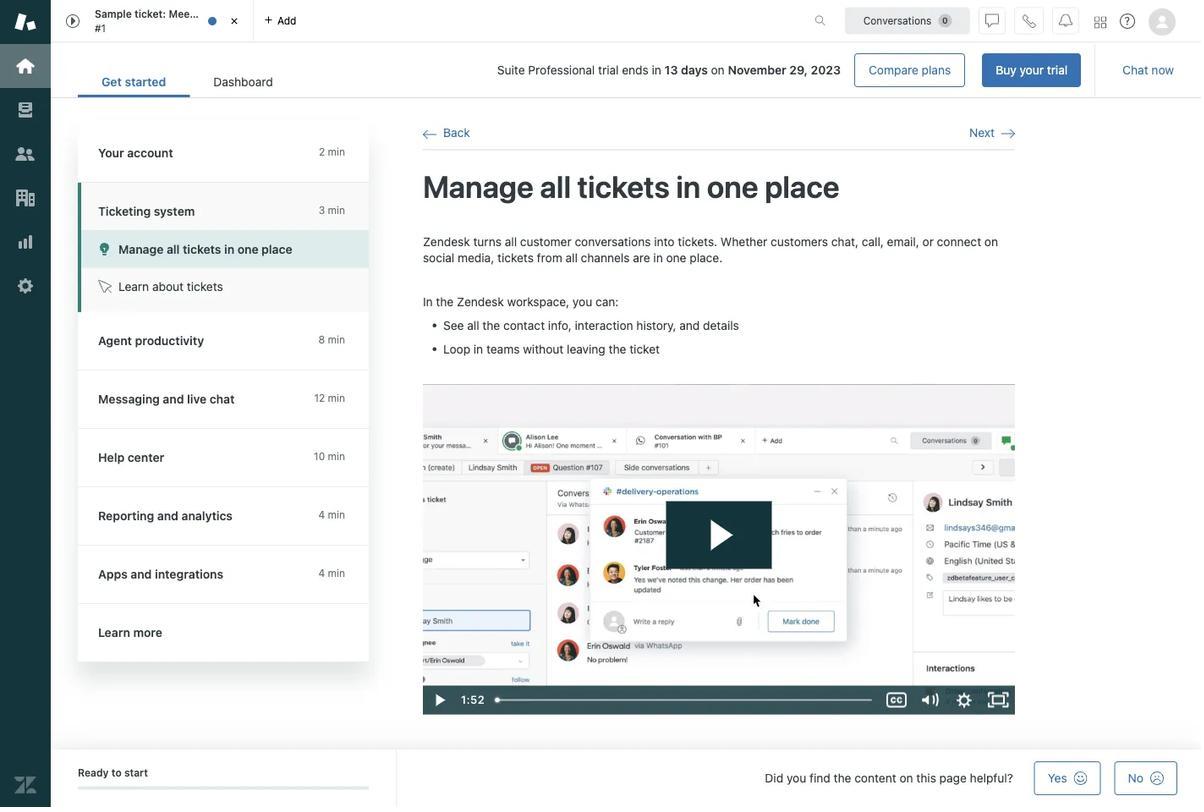 Task type: vqa. For each thing, say whether or not it's contained in the screenshot.
Notifications image
yes



Task type: describe. For each thing, give the bounding box(es) containing it.
trial for your
[[1047, 63, 1068, 77]]

buy
[[996, 63, 1017, 77]]

4 for reporting and analytics
[[319, 509, 325, 521]]

ends
[[622, 63, 649, 77]]

button displays agent's chat status as invisible. image
[[986, 14, 999, 27]]

organizations image
[[14, 187, 36, 209]]

learn for learn about tickets
[[118, 280, 149, 294]]

learn about tickets button
[[81, 268, 369, 305]]

turns
[[473, 234, 502, 248]]

customer
[[520, 234, 572, 248]]

learn more button
[[78, 604, 366, 662]]

your
[[98, 146, 124, 160]]

one inside manage all tickets in one place button
[[238, 242, 259, 256]]

ticketing system heading
[[78, 183, 386, 230]]

in inside section
[[652, 63, 662, 77]]

ready
[[78, 767, 109, 779]]

one inside zendesk turns all customer conversations into tickets. whether customers chat, call, email, or connect on social media, tickets from all channels are in one place.
[[666, 251, 687, 265]]

ticketing
[[98, 204, 151, 218]]

on inside section
[[711, 63, 725, 77]]

are
[[633, 251, 650, 265]]

get help image
[[1120, 14, 1136, 29]]

analytics
[[182, 509, 233, 523]]

help center heading
[[78, 429, 386, 487]]

in right the loop
[[474, 342, 483, 356]]

can:
[[596, 295, 619, 309]]

next button
[[970, 125, 1015, 141]]

10 min
[[314, 451, 345, 462]]

into
[[654, 234, 675, 248]]

the inside footer
[[834, 771, 852, 785]]

region containing zendesk turns all customer conversations into tickets. whether customers chat, call, email, or connect on social media, tickets from all channels are in one place.
[[423, 233, 1015, 714]]

now
[[1152, 63, 1174, 77]]

progress-bar progress bar
[[78, 786, 369, 790]]

ticketing system
[[98, 204, 195, 218]]

ticket:
[[134, 8, 166, 20]]

next
[[970, 126, 995, 140]]

you inside region
[[573, 295, 592, 309]]

compare plans button
[[855, 53, 966, 87]]

in inside zendesk turns all customer conversations into tickets. whether customers chat, call, email, or connect on social media, tickets from all channels are in one place.
[[654, 251, 663, 265]]

messaging and live chat heading
[[78, 371, 386, 429]]

loop in teams without leaving the ticket
[[443, 342, 660, 356]]

see
[[443, 318, 464, 332]]

your account heading
[[78, 124, 386, 183]]

connect
[[937, 234, 982, 248]]

reporting
[[98, 509, 154, 523]]

place.
[[690, 251, 723, 265]]

min for your account
[[328, 146, 345, 158]]

your
[[1020, 63, 1044, 77]]

back button
[[423, 125, 470, 141]]

the right in
[[436, 295, 454, 309]]

teams
[[487, 342, 520, 356]]

no button
[[1115, 762, 1178, 795]]

messaging
[[98, 392, 160, 406]]

reporting and analytics
[[98, 509, 233, 523]]

leaving
[[567, 342, 606, 356]]

all right from
[[566, 251, 578, 265]]

and for reporting and analytics
[[157, 509, 179, 523]]

interaction
[[575, 318, 633, 332]]

chat
[[1123, 63, 1149, 77]]

zendesk products image
[[1095, 16, 1107, 28]]

tickets inside button
[[183, 242, 221, 256]]

page
[[940, 771, 967, 785]]

place inside content-title region
[[765, 168, 840, 204]]

3 min
[[319, 204, 345, 216]]

tickets inside content-title region
[[578, 168, 670, 204]]

all inside content-title region
[[540, 168, 571, 204]]

12
[[314, 392, 325, 404]]

conversations
[[575, 234, 651, 248]]

close image
[[226, 13, 243, 30]]

manage all tickets in one place button
[[81, 230, 369, 268]]

13
[[665, 63, 678, 77]]

November 29, 2023 text field
[[728, 63, 841, 77]]

to
[[111, 767, 122, 779]]

zendesk support image
[[14, 11, 36, 33]]

conversations button
[[845, 7, 971, 34]]

section containing compare plans
[[310, 53, 1082, 87]]

did you find the content on this page helpful?
[[765, 771, 1013, 785]]

dashboard tab
[[190, 66, 297, 97]]

add button
[[254, 0, 307, 41]]

start
[[124, 767, 148, 779]]

8 min
[[319, 334, 345, 346]]

video element
[[423, 384, 1015, 714]]

min for ticketing system
[[328, 204, 345, 216]]

learn more
[[98, 626, 162, 640]]

in inside manage all tickets in one place button
[[224, 242, 234, 256]]

10
[[314, 451, 325, 462]]

manage all tickets in one place inside button
[[118, 242, 292, 256]]

whether
[[721, 234, 768, 248]]

center
[[128, 451, 164, 465]]

yes button
[[1035, 762, 1101, 795]]

3
[[319, 204, 325, 216]]

in
[[423, 295, 433, 309]]

learn about tickets
[[118, 280, 223, 294]]

or
[[923, 234, 934, 248]]

tickets.
[[678, 234, 718, 248]]

all right turns
[[505, 234, 517, 248]]

email,
[[887, 234, 920, 248]]

dashboard
[[213, 75, 273, 89]]

add
[[278, 15, 297, 27]]

in inside content-title region
[[676, 168, 701, 204]]

help center
[[98, 451, 164, 465]]

customers
[[771, 234, 828, 248]]

zendesk image
[[14, 774, 36, 796]]

messaging and live chat
[[98, 392, 235, 406]]

learn more heading
[[78, 604, 386, 663]]

account
[[127, 146, 173, 160]]

about
[[152, 280, 184, 294]]

8
[[319, 334, 325, 346]]

agent
[[98, 334, 132, 348]]

min for help center
[[328, 451, 345, 462]]

tabs tab list
[[51, 0, 797, 42]]

and for apps and integrations
[[131, 567, 152, 581]]

no
[[1128, 771, 1144, 785]]

get started
[[102, 75, 166, 89]]

channels
[[581, 251, 630, 265]]

compare plans
[[869, 63, 951, 77]]

4 for apps and integrations
[[319, 567, 325, 579]]

help
[[98, 451, 125, 465]]



Task type: locate. For each thing, give the bounding box(es) containing it.
on right days
[[711, 63, 725, 77]]

tab
[[51, 0, 254, 42]]

one up the whether
[[707, 168, 759, 204]]

one
[[707, 168, 759, 204], [238, 242, 259, 256], [666, 251, 687, 265]]

1 horizontal spatial manage
[[423, 168, 534, 204]]

ticket inside region
[[630, 342, 660, 356]]

and inside "heading"
[[131, 567, 152, 581]]

back
[[443, 126, 470, 140]]

you right did
[[787, 771, 807, 785]]

1 vertical spatial you
[[787, 771, 807, 785]]

0 horizontal spatial place
[[262, 242, 292, 256]]

trial for professional
[[598, 63, 619, 77]]

1 4 from the top
[[319, 509, 325, 521]]

reporting and analytics heading
[[78, 487, 386, 546]]

manage up turns
[[423, 168, 534, 204]]

1 horizontal spatial place
[[765, 168, 840, 204]]

1 vertical spatial zendesk
[[457, 295, 504, 309]]

0 vertical spatial zendesk
[[423, 234, 470, 248]]

and right apps at the bottom of page
[[131, 567, 152, 581]]

did
[[765, 771, 784, 785]]

7 min from the top
[[328, 567, 345, 579]]

notifications image
[[1059, 14, 1073, 27]]

helpful?
[[970, 771, 1013, 785]]

4 min inside 'reporting and analytics' heading
[[319, 509, 345, 521]]

all
[[540, 168, 571, 204], [505, 234, 517, 248], [167, 242, 180, 256], [566, 251, 578, 265], [467, 318, 479, 332]]

1 vertical spatial ticket
[[630, 342, 660, 356]]

2 min from the top
[[328, 204, 345, 216]]

info,
[[548, 318, 572, 332]]

1 horizontal spatial manage all tickets in one place
[[423, 168, 840, 204]]

4 min from the top
[[328, 392, 345, 404]]

in up learn about tickets button
[[224, 242, 234, 256]]

footer containing did you find the content on this page helpful?
[[51, 750, 1202, 807]]

2 min
[[319, 146, 345, 158]]

all right see in the left of the page
[[467, 318, 479, 332]]

this
[[917, 771, 937, 785]]

0 vertical spatial ticket
[[215, 8, 244, 20]]

all down system
[[167, 242, 180, 256]]

suite professional trial ends in 13 days on november 29, 2023
[[497, 63, 841, 77]]

2 4 min from the top
[[319, 567, 345, 579]]

min for apps and integrations
[[328, 567, 345, 579]]

chat,
[[832, 234, 859, 248]]

all inside button
[[167, 242, 180, 256]]

tickets right about
[[187, 280, 223, 294]]

chat
[[210, 392, 235, 406]]

and inside region
[[680, 318, 700, 332]]

tickets inside zendesk turns all customer conversations into tickets. whether customers chat, call, email, or connect on social media, tickets from all channels are in one place.
[[498, 251, 534, 265]]

tickets inside button
[[187, 280, 223, 294]]

0 vertical spatial learn
[[118, 280, 149, 294]]

2 trial from the left
[[598, 63, 619, 77]]

live
[[187, 392, 207, 406]]

1 vertical spatial 4 min
[[319, 567, 345, 579]]

zendesk up the social
[[423, 234, 470, 248]]

5 min from the top
[[328, 451, 345, 462]]

the down interaction
[[609, 342, 627, 356]]

find
[[810, 771, 831, 785]]

tickets up 'conversations'
[[578, 168, 670, 204]]

tickets up learn about tickets button
[[183, 242, 221, 256]]

the up teams
[[483, 318, 500, 332]]

ticket inside sample ticket: meet the ticket #1
[[215, 8, 244, 20]]

on inside footer
[[900, 771, 913, 785]]

conversations
[[864, 15, 932, 27]]

tickets
[[578, 168, 670, 204], [183, 242, 221, 256], [498, 251, 534, 265], [187, 280, 223, 294]]

learn inside dropdown button
[[98, 626, 130, 640]]

and for messaging and live chat
[[163, 392, 184, 406]]

agent productivity heading
[[78, 312, 386, 371]]

0 horizontal spatial ticket
[[215, 8, 244, 20]]

meet
[[169, 8, 194, 20]]

region
[[423, 233, 1015, 714]]

min inside agent productivity 'heading'
[[328, 334, 345, 346]]

get started image
[[14, 55, 36, 77]]

1 horizontal spatial one
[[666, 251, 687, 265]]

manage all tickets in one place
[[423, 168, 840, 204], [118, 242, 292, 256]]

0 vertical spatial manage all tickets in one place
[[423, 168, 840, 204]]

on
[[711, 63, 725, 77], [985, 234, 998, 248], [900, 771, 913, 785]]

min inside your account 'heading'
[[328, 146, 345, 158]]

call,
[[862, 234, 884, 248]]

in right are
[[654, 251, 663, 265]]

0 horizontal spatial on
[[711, 63, 725, 77]]

4 min
[[319, 509, 345, 521], [319, 567, 345, 579]]

and left analytics
[[157, 509, 179, 523]]

more
[[133, 626, 162, 640]]

0 horizontal spatial trial
[[598, 63, 619, 77]]

agent productivity
[[98, 334, 204, 348]]

tab list
[[78, 66, 297, 97]]

see all the contact info, interaction history, and details
[[443, 318, 739, 332]]

in up tickets.
[[676, 168, 701, 204]]

1 horizontal spatial you
[[787, 771, 807, 785]]

1 vertical spatial manage all tickets in one place
[[118, 242, 292, 256]]

3 min from the top
[[328, 334, 345, 346]]

your account
[[98, 146, 173, 160]]

content-title region
[[423, 167, 1015, 206]]

zendesk inside zendesk turns all customer conversations into tickets. whether customers chat, call, email, or connect on social media, tickets from all channels are in one place.
[[423, 234, 470, 248]]

min inside help center heading
[[328, 451, 345, 462]]

in left 13
[[652, 63, 662, 77]]

tickets down turns
[[498, 251, 534, 265]]

place inside button
[[262, 242, 292, 256]]

productivity
[[135, 334, 204, 348]]

min for messaging and live chat
[[328, 392, 345, 404]]

0 vertical spatial on
[[711, 63, 725, 77]]

2023
[[811, 63, 841, 77]]

trial right your
[[1047, 63, 1068, 77]]

section
[[310, 53, 1082, 87]]

days
[[681, 63, 708, 77]]

social
[[423, 251, 455, 265]]

0 vertical spatial 4
[[319, 509, 325, 521]]

1 trial from the left
[[1047, 63, 1068, 77]]

buy your trial button
[[983, 53, 1082, 87]]

in
[[652, 63, 662, 77], [676, 168, 701, 204], [224, 242, 234, 256], [654, 251, 663, 265], [474, 342, 483, 356]]

0 horizontal spatial manage all tickets in one place
[[118, 242, 292, 256]]

2 vertical spatial on
[[900, 771, 913, 785]]

0 vertical spatial place
[[765, 168, 840, 204]]

get
[[102, 75, 122, 89]]

1 horizontal spatial ticket
[[630, 342, 660, 356]]

4 min for integrations
[[319, 567, 345, 579]]

1 vertical spatial manage
[[118, 242, 164, 256]]

place down ticketing system heading
[[262, 242, 292, 256]]

video thumbnail image
[[423, 384, 1015, 714], [423, 384, 1015, 714]]

contact
[[503, 318, 545, 332]]

manage all tickets in one place up 'conversations'
[[423, 168, 840, 204]]

compare
[[869, 63, 919, 77]]

plans
[[922, 63, 951, 77]]

on inside zendesk turns all customer conversations into tickets. whether customers chat, call, email, or connect on social media, tickets from all channels are in one place.
[[985, 234, 998, 248]]

history,
[[637, 318, 677, 332]]

ticket right meet
[[215, 8, 244, 20]]

2
[[319, 146, 325, 158]]

manage inside button
[[118, 242, 164, 256]]

manage
[[423, 168, 534, 204], [118, 242, 164, 256]]

sample ticket: meet the ticket #1
[[95, 8, 244, 34]]

0 horizontal spatial one
[[238, 242, 259, 256]]

4 inside 'reporting and analytics' heading
[[319, 509, 325, 521]]

and left live
[[163, 392, 184, 406]]

system
[[154, 204, 195, 218]]

6 min from the top
[[328, 509, 345, 521]]

1 vertical spatial place
[[262, 242, 292, 256]]

manage inside content-title region
[[423, 168, 534, 204]]

#1
[[95, 22, 106, 34]]

the right meet
[[197, 8, 213, 20]]

2 4 from the top
[[319, 567, 325, 579]]

media,
[[458, 251, 494, 265]]

manage all tickets in one place inside content-title region
[[423, 168, 840, 204]]

2 horizontal spatial one
[[707, 168, 759, 204]]

2 horizontal spatial on
[[985, 234, 998, 248]]

min for agent productivity
[[328, 334, 345, 346]]

min inside messaging and live chat heading
[[328, 392, 345, 404]]

tab containing sample ticket: meet the ticket
[[51, 0, 254, 42]]

one up learn about tickets button
[[238, 242, 259, 256]]

ticket
[[215, 8, 244, 20], [630, 342, 660, 356]]

min for reporting and analytics
[[328, 509, 345, 521]]

1 4 min from the top
[[319, 509, 345, 521]]

1 min from the top
[[328, 146, 345, 158]]

views image
[[14, 99, 36, 121]]

trial inside button
[[1047, 63, 1068, 77]]

1 horizontal spatial trial
[[1047, 63, 1068, 77]]

admin image
[[14, 275, 36, 297]]

0 vertical spatial manage
[[423, 168, 534, 204]]

4 inside apps and integrations "heading"
[[319, 567, 325, 579]]

tab list containing get started
[[78, 66, 297, 97]]

0 horizontal spatial you
[[573, 295, 592, 309]]

apps
[[98, 567, 128, 581]]

footer
[[51, 750, 1202, 807]]

the inside sample ticket: meet the ticket #1
[[197, 8, 213, 20]]

learn for learn more
[[98, 626, 130, 640]]

integrations
[[155, 567, 223, 581]]

customers image
[[14, 143, 36, 165]]

0 horizontal spatial manage
[[118, 242, 164, 256]]

1 horizontal spatial on
[[900, 771, 913, 785]]

all up customer
[[540, 168, 571, 204]]

manage down ticketing system
[[118, 242, 164, 256]]

zendesk up see in the left of the page
[[457, 295, 504, 309]]

buy your trial
[[996, 63, 1068, 77]]

1 vertical spatial learn
[[98, 626, 130, 640]]

chat now button
[[1109, 53, 1188, 87]]

one down into
[[666, 251, 687, 265]]

min inside 'reporting and analytics' heading
[[328, 509, 345, 521]]

on right connect at the top right of the page
[[985, 234, 998, 248]]

min inside apps and integrations "heading"
[[328, 567, 345, 579]]

12 min
[[314, 392, 345, 404]]

one inside content-title region
[[707, 168, 759, 204]]

min inside ticketing system heading
[[328, 204, 345, 216]]

professional
[[528, 63, 595, 77]]

the
[[197, 8, 213, 20], [436, 295, 454, 309], [483, 318, 500, 332], [609, 342, 627, 356], [834, 771, 852, 785]]

on left this
[[900, 771, 913, 785]]

suite
[[497, 63, 525, 77]]

place
[[765, 168, 840, 204], [262, 242, 292, 256]]

zendesk
[[423, 234, 470, 248], [457, 295, 504, 309]]

the right the find
[[834, 771, 852, 785]]

you left can: at the top of page
[[573, 295, 592, 309]]

learn left more
[[98, 626, 130, 640]]

zendesk turns all customer conversations into tickets. whether customers chat, call, email, or connect on social media, tickets from all channels are in one place.
[[423, 234, 998, 265]]

from
[[537, 251, 562, 265]]

4 min for analytics
[[319, 509, 345, 521]]

in the zendesk workspace, you can:
[[423, 295, 619, 309]]

ticket down history, at the top of the page
[[630, 342, 660, 356]]

0 vertical spatial you
[[573, 295, 592, 309]]

trial left the ends
[[598, 63, 619, 77]]

4 min inside apps and integrations "heading"
[[319, 567, 345, 579]]

yes
[[1048, 771, 1068, 785]]

manage all tickets in one place up learn about tickets button
[[118, 242, 292, 256]]

you inside footer
[[787, 771, 807, 785]]

1 vertical spatial on
[[985, 234, 998, 248]]

reporting image
[[14, 231, 36, 253]]

and left details
[[680, 318, 700, 332]]

place up customers on the right
[[765, 168, 840, 204]]

main element
[[0, 0, 51, 807]]

learn inside button
[[118, 280, 149, 294]]

learn
[[118, 280, 149, 294], [98, 626, 130, 640]]

learn left about
[[118, 280, 149, 294]]

0 vertical spatial 4 min
[[319, 509, 345, 521]]

loop
[[443, 342, 471, 356]]

1 vertical spatial 4
[[319, 567, 325, 579]]

4
[[319, 509, 325, 521], [319, 567, 325, 579]]

29,
[[790, 63, 808, 77]]

apps and integrations heading
[[78, 546, 386, 604]]



